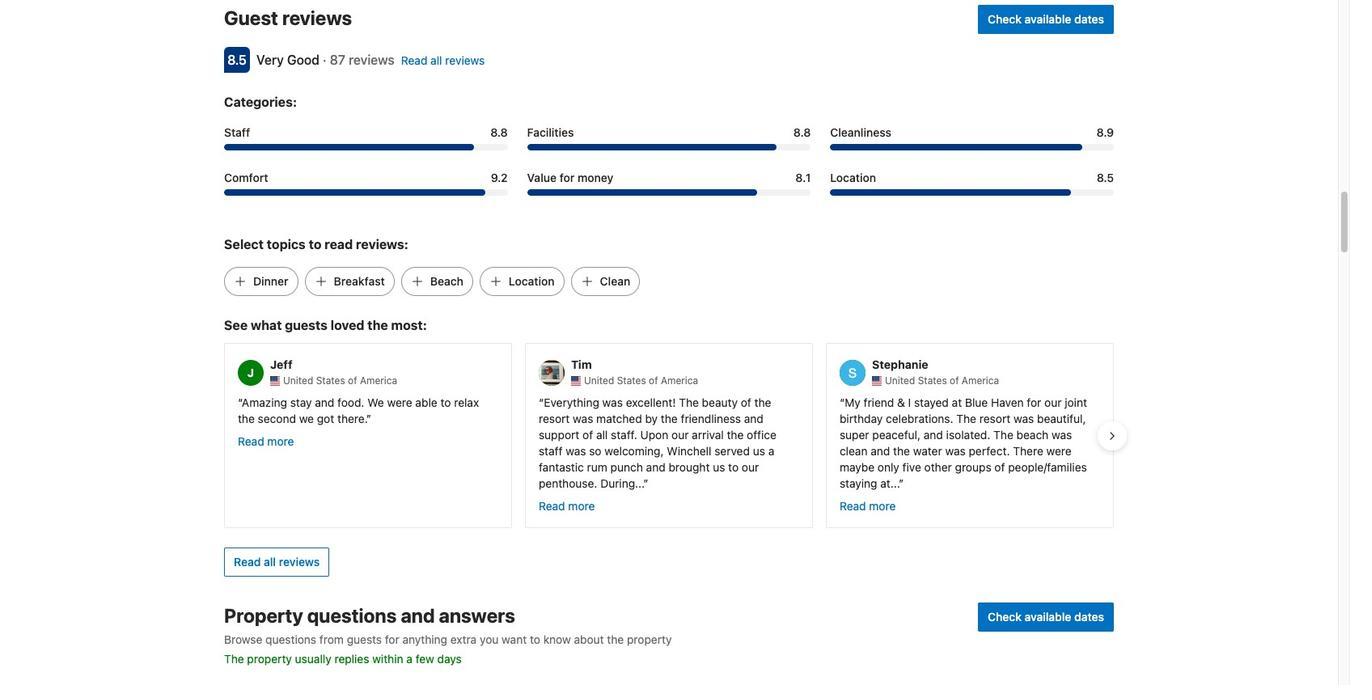 Task type: vqa. For each thing, say whether or not it's contained in the screenshot.
SCORED 9.5 element
no



Task type: locate. For each thing, give the bounding box(es) containing it.
and inside property questions and answers browse questions from guests for anything extra you want to know about the property the property usually replies within a few days
[[401, 605, 435, 627]]

you
[[480, 633, 499, 647]]

food.
[[338, 396, 365, 410]]

the right by
[[661, 412, 678, 426]]

2 horizontal spatial "
[[899, 477, 904, 491]]

for inside property questions and answers browse questions from guests for anything extra you want to know about the property the property usually replies within a few days
[[385, 633, 400, 647]]

0 horizontal spatial were
[[387, 396, 412, 410]]

0 horizontal spatial more
[[267, 435, 294, 448]]

to inside property questions and answers browse questions from guests for anything extra you want to know about the property the property usually replies within a few days
[[530, 633, 541, 647]]

2 united states of america from the left
[[584, 375, 699, 387]]

" left stay
[[238, 396, 242, 410]]

1 horizontal spatial more
[[568, 499, 595, 513]]

and
[[315, 396, 334, 410], [744, 412, 764, 426], [924, 428, 944, 442], [871, 444, 890, 458], [646, 461, 666, 474], [401, 605, 435, 627]]

" inside " my friend & i stayed at blue haven for our joint birthday celebrations.  the resort was beautiful, super peaceful, and isolated.  the beach was clean and the water was perfect.  there were maybe only five other groups of people/families staying at...
[[840, 396, 845, 410]]

0 horizontal spatial 8.8
[[491, 125, 508, 139]]

of down perfect.
[[995, 461, 1005, 474]]

about
[[574, 633, 604, 647]]

check
[[988, 12, 1022, 26], [988, 610, 1022, 624]]

read more for " everything was excellent!  the beauty of the resort was matched by the friendliness and support of all staff.  upon our arrival the office staff was so welcoming, winchell served us a fantastic rum punch and brought us to our penthouse.  during...
[[539, 499, 595, 513]]

america up excellent!
[[661, 375, 699, 387]]

2 united states of america image from the left
[[872, 376, 882, 386]]

to inside " amazing stay and food. we were able to relax the second we got there.
[[441, 396, 451, 410]]

read more down the second
[[238, 435, 294, 448]]

united states of america up the stayed
[[885, 375, 1000, 387]]

the down browse
[[224, 652, 244, 666]]

2 horizontal spatial more
[[869, 499, 896, 513]]

2 horizontal spatial for
[[1027, 396, 1042, 410]]

was left so
[[566, 444, 586, 458]]

was down beautiful,
[[1052, 428, 1073, 442]]

2 dates from the top
[[1075, 610, 1105, 624]]

able
[[415, 396, 438, 410]]

2 vertical spatial our
[[742, 461, 759, 474]]

and up anything
[[401, 605, 435, 627]]

8.8 up "9.2"
[[491, 125, 508, 139]]

2 8.8 from the left
[[794, 125, 811, 139]]

america up "blue"
[[962, 375, 1000, 387]]

&
[[898, 396, 905, 410]]

1 vertical spatial check available dates button
[[978, 603, 1114, 632]]

groups
[[955, 461, 992, 474]]

1 vertical spatial available
[[1025, 610, 1072, 624]]

0 horizontal spatial united
[[283, 375, 313, 387]]

the inside " amazing stay and food. we were able to relax the second we got there.
[[238, 412, 255, 426]]

3 " from the left
[[840, 396, 845, 410]]

0 horizontal spatial a
[[407, 652, 413, 666]]

guests right what
[[285, 318, 328, 332]]

2 resort from the left
[[980, 412, 1011, 426]]

good
[[287, 52, 320, 67]]

read down staying
[[840, 499, 866, 513]]

united states of america image for stephanie
[[872, 376, 882, 386]]

0 horizontal spatial property
[[247, 652, 292, 666]]

0 vertical spatial dates
[[1075, 12, 1105, 26]]

united up stay
[[283, 375, 313, 387]]

our up winchell at the bottom
[[672, 428, 689, 442]]

us down office
[[753, 444, 766, 458]]

8.9
[[1097, 125, 1114, 139]]

scored 8.5 element
[[224, 47, 250, 72]]

" down we on the bottom of the page
[[366, 412, 372, 426]]

0 horizontal spatial read more button
[[238, 434, 294, 450]]

0 vertical spatial location
[[831, 170, 876, 184]]

1 check from the top
[[988, 12, 1022, 26]]

2 horizontal spatial read more
[[840, 499, 896, 513]]

states
[[316, 375, 345, 387], [617, 375, 646, 387], [918, 375, 947, 387]]

second
[[258, 412, 296, 426]]

rated very good element
[[257, 52, 320, 67]]

1 vertical spatial all
[[596, 428, 608, 442]]

0 horizontal spatial resort
[[539, 412, 570, 426]]

3 united from the left
[[885, 375, 916, 387]]

1 horizontal spatial our
[[742, 461, 759, 474]]

1 horizontal spatial "
[[539, 396, 544, 410]]

the down "peaceful," at the right bottom of the page
[[894, 444, 910, 458]]

what
[[251, 318, 282, 332]]

2 vertical spatial for
[[385, 633, 400, 647]]

the
[[368, 318, 388, 332], [755, 396, 772, 410], [238, 412, 255, 426], [661, 412, 678, 426], [727, 428, 744, 442], [894, 444, 910, 458], [607, 633, 624, 647]]

0 horizontal spatial read all reviews
[[234, 555, 320, 569]]

more
[[267, 435, 294, 448], [568, 499, 595, 513], [869, 499, 896, 513]]

2 horizontal spatial america
[[962, 375, 1000, 387]]

dinner
[[253, 274, 289, 288]]

to down served
[[728, 461, 739, 474]]

1 united states of america image from the left
[[270, 376, 280, 386]]

a left the few
[[407, 652, 413, 666]]

0 horizontal spatial states
[[316, 375, 345, 387]]

" everything was excellent!  the beauty of the resort was matched by the friendliness and support of all staff.  upon our arrival the office staff was so welcoming, winchell served us a fantastic rum punch and brought us to our penthouse.  during...
[[539, 396, 777, 491]]

were up people/families
[[1047, 444, 1072, 458]]

read up property
[[234, 555, 261, 569]]

8.8 for facilities
[[794, 125, 811, 139]]

1 vertical spatial 8.5
[[1097, 170, 1114, 184]]

the up 'isolated.'
[[957, 412, 977, 426]]

read more button down the second
[[238, 434, 294, 450]]

1 horizontal spatial resort
[[980, 412, 1011, 426]]

for right value
[[560, 170, 575, 184]]

property
[[224, 605, 303, 627]]

the right loved
[[368, 318, 388, 332]]

read for " amazing stay and food. we were able to relax the second we got there.
[[238, 435, 264, 448]]

2 available from the top
[[1025, 610, 1072, 624]]

3 states from the left
[[918, 375, 947, 387]]

2 check from the top
[[988, 610, 1022, 624]]

see what guests loved the most:
[[224, 318, 427, 332]]

clean
[[840, 444, 868, 458]]

8.5
[[228, 52, 247, 67], [1097, 170, 1114, 184]]

" down the five
[[899, 477, 904, 491]]

0 vertical spatial for
[[560, 170, 575, 184]]

0 vertical spatial check available dates
[[988, 12, 1105, 26]]

america for stayed
[[962, 375, 1000, 387]]

dates
[[1075, 12, 1105, 26], [1075, 610, 1105, 624]]

facilities 8.8 meter
[[527, 144, 811, 150]]

" inside " amazing stay and food. we were able to relax the second we got there.
[[238, 396, 242, 410]]

0 vertical spatial check available dates button
[[978, 5, 1114, 34]]

1 vertical spatial location
[[509, 274, 555, 288]]

read more down staying
[[840, 499, 896, 513]]

read more button down staying
[[840, 499, 896, 515]]

were right we on the bottom of the page
[[387, 396, 412, 410]]

the down the amazing
[[238, 412, 255, 426]]

property down browse
[[247, 652, 292, 666]]

and up office
[[744, 412, 764, 426]]

2 check available dates from the top
[[988, 610, 1105, 624]]

only
[[878, 461, 900, 474]]

amazing
[[242, 396, 287, 410]]

3 united states of america from the left
[[885, 375, 1000, 387]]

1 united from the left
[[283, 375, 313, 387]]

resort down haven
[[980, 412, 1011, 426]]

united states of america image down jeff on the bottom left
[[270, 376, 280, 386]]

0 horizontal spatial 8.5
[[228, 52, 247, 67]]

0 horizontal spatial "
[[366, 412, 372, 426]]

rum
[[587, 461, 608, 474]]

1 horizontal spatial united states of america image
[[872, 376, 882, 386]]

united states of america up "food."
[[283, 375, 397, 387]]

0 vertical spatial us
[[753, 444, 766, 458]]

" up birthday
[[840, 396, 845, 410]]

read
[[325, 237, 353, 251]]

1 vertical spatial read all reviews
[[234, 555, 320, 569]]

was down 'isolated.'
[[946, 444, 966, 458]]

"
[[366, 412, 372, 426], [644, 477, 649, 491], [899, 477, 904, 491]]

0 vertical spatial 8.5
[[228, 52, 247, 67]]

isolated.
[[947, 428, 991, 442]]

1 vertical spatial us
[[713, 461, 725, 474]]

1 vertical spatial a
[[407, 652, 413, 666]]

3 america from the left
[[962, 375, 1000, 387]]

for
[[560, 170, 575, 184], [1027, 396, 1042, 410], [385, 633, 400, 647]]

this is a carousel with rotating slides. it displays featured reviews of the property. use the next and previous buttons to navigate. region
[[211, 337, 1127, 535]]

1 dates from the top
[[1075, 12, 1105, 26]]

1 vertical spatial check available dates
[[988, 610, 1105, 624]]

0 horizontal spatial location
[[509, 274, 555, 288]]

read inside button
[[234, 555, 261, 569]]

read more
[[238, 435, 294, 448], [539, 499, 595, 513], [840, 499, 896, 513]]

check available dates for first check available dates "button" from the top
[[988, 12, 1105, 26]]

2 america from the left
[[661, 375, 699, 387]]

1 horizontal spatial guests
[[347, 633, 382, 647]]

more for everything was excellent!  the beauty of the resort was matched by the friendliness and support of all staff.  upon our arrival the office staff was so welcoming, winchell served us a fantastic rum punch and brought us to our penthouse.  during...
[[568, 499, 595, 513]]

comfort 9.2 meter
[[224, 189, 508, 195]]

guests up replies at the left bottom of page
[[347, 633, 382, 647]]

1 horizontal spatial united
[[584, 375, 614, 387]]

loved
[[331, 318, 365, 332]]

2 horizontal spatial united
[[885, 375, 916, 387]]

1 horizontal spatial states
[[617, 375, 646, 387]]

for up the within
[[385, 633, 400, 647]]

2 united from the left
[[584, 375, 614, 387]]

1 horizontal spatial location
[[831, 170, 876, 184]]

resort
[[539, 412, 570, 426], [980, 412, 1011, 426]]

were inside " my friend & i stayed at blue haven for our joint birthday celebrations.  the resort was beautiful, super peaceful, and isolated.  the beach was clean and the water was perfect.  there were maybe only five other groups of people/families staying at...
[[1047, 444, 1072, 458]]

and up got
[[315, 396, 334, 410]]

1 horizontal spatial america
[[661, 375, 699, 387]]

the
[[679, 396, 699, 410], [957, 412, 977, 426], [994, 428, 1014, 442], [224, 652, 244, 666]]

1 horizontal spatial united states of america
[[584, 375, 699, 387]]

87
[[330, 52, 346, 67]]

united right united states of america image
[[584, 375, 614, 387]]

to right want
[[530, 633, 541, 647]]

to right able
[[441, 396, 451, 410]]

j
[[248, 366, 254, 379]]

more for amazing stay and food. we were able to relax the second we got there.
[[267, 435, 294, 448]]

1 vertical spatial dates
[[1075, 610, 1105, 624]]

us down served
[[713, 461, 725, 474]]

1 horizontal spatial us
[[753, 444, 766, 458]]

united
[[283, 375, 313, 387], [584, 375, 614, 387], [885, 375, 916, 387]]

2 states from the left
[[617, 375, 646, 387]]

check for first check available dates "button" from the top
[[988, 12, 1022, 26]]

0 vertical spatial property
[[627, 633, 672, 647]]

1 resort from the left
[[539, 412, 570, 426]]

questions
[[307, 605, 397, 627], [266, 633, 316, 647]]

resort up support
[[539, 412, 570, 426]]

1 vertical spatial guests
[[347, 633, 382, 647]]

stay
[[290, 396, 312, 410]]

2 horizontal spatial all
[[596, 428, 608, 442]]

extra
[[451, 633, 477, 647]]

united states of america for &
[[885, 375, 1000, 387]]

2 horizontal spatial "
[[840, 396, 845, 410]]

read
[[401, 53, 428, 67], [238, 435, 264, 448], [539, 499, 565, 513], [840, 499, 866, 513], [234, 555, 261, 569]]

more down at...
[[869, 499, 896, 513]]

united states of america for and
[[283, 375, 397, 387]]

united down stephanie
[[885, 375, 916, 387]]

read all reviews inside read all reviews button
[[234, 555, 320, 569]]

property
[[627, 633, 672, 647], [247, 652, 292, 666]]

0 horizontal spatial us
[[713, 461, 725, 474]]

read more button for " amazing stay and food. we were able to relax the second we got there.
[[238, 434, 294, 450]]

all inside " everything was excellent!  the beauty of the resort was matched by the friendliness and support of all staff.  upon our arrival the office staff was so welcoming, winchell served us a fantastic rum punch and brought us to our penthouse.  during...
[[596, 428, 608, 442]]

were
[[387, 396, 412, 410], [1047, 444, 1072, 458]]

our up beautiful,
[[1045, 396, 1062, 410]]

" inside " everything was excellent!  the beauty of the resort was matched by the friendliness and support of all staff.  upon our arrival the office staff was so welcoming, winchell served us a fantastic rum punch and brought us to our penthouse.  during...
[[539, 396, 544, 410]]

was
[[603, 396, 623, 410], [573, 412, 594, 426], [1014, 412, 1034, 426], [1052, 428, 1073, 442], [566, 444, 586, 458], [946, 444, 966, 458]]

1 horizontal spatial were
[[1047, 444, 1072, 458]]

1 vertical spatial our
[[672, 428, 689, 442]]

·
[[323, 52, 327, 67]]

value for money
[[527, 170, 614, 184]]

0 vertical spatial check
[[988, 12, 1022, 26]]

peaceful,
[[873, 428, 921, 442]]

was down the everything
[[573, 412, 594, 426]]

"
[[238, 396, 242, 410], [539, 396, 544, 410], [840, 396, 845, 410]]

states for excellent!
[[617, 375, 646, 387]]

2 horizontal spatial our
[[1045, 396, 1062, 410]]

america for we
[[360, 375, 397, 387]]

got
[[317, 412, 334, 426]]

read down the second
[[238, 435, 264, 448]]

read more down 'penthouse.'
[[539, 499, 595, 513]]

breakfast
[[334, 274, 385, 288]]

0 horizontal spatial america
[[360, 375, 397, 387]]

8.8
[[491, 125, 508, 139], [794, 125, 811, 139]]

8.5 left very
[[228, 52, 247, 67]]

0 horizontal spatial guests
[[285, 318, 328, 332]]

1 vertical spatial property
[[247, 652, 292, 666]]

know
[[544, 633, 571, 647]]

1 horizontal spatial 8.8
[[794, 125, 811, 139]]

very good · 87 reviews
[[257, 52, 395, 67]]

1 horizontal spatial property
[[627, 633, 672, 647]]

resort inside " everything was excellent!  the beauty of the resort was matched by the friendliness and support of all staff.  upon our arrival the office staff was so welcoming, winchell served us a fantastic rum punch and brought us to our penthouse.  during...
[[539, 412, 570, 426]]

united states of america up excellent!
[[584, 375, 699, 387]]

united states of america image up friend
[[872, 376, 882, 386]]

8.8 for staff
[[491, 125, 508, 139]]

for right haven
[[1027, 396, 1042, 410]]

and inside " amazing stay and food. we were able to relax the second we got there.
[[315, 396, 334, 410]]

clean
[[600, 274, 631, 288]]

our down served
[[742, 461, 759, 474]]

0 horizontal spatial "
[[238, 396, 242, 410]]

guest reviews
[[224, 6, 352, 29]]

" my friend & i stayed at blue haven for our joint birthday celebrations.  the resort was beautiful, super peaceful, and isolated.  the beach was clean and the water was perfect.  there were maybe only five other groups of people/families staying at...
[[840, 396, 1088, 491]]

united states of america image
[[270, 376, 280, 386], [872, 376, 882, 386]]

read down 'penthouse.'
[[539, 499, 565, 513]]

1 horizontal spatial all
[[431, 53, 442, 67]]

2 horizontal spatial read more button
[[840, 499, 896, 515]]

united states of america
[[283, 375, 397, 387], [584, 375, 699, 387], [885, 375, 1000, 387]]

read more button down 'penthouse.'
[[539, 499, 595, 515]]

0 horizontal spatial united states of america image
[[270, 376, 280, 386]]

america
[[360, 375, 397, 387], [661, 375, 699, 387], [962, 375, 1000, 387]]

for inside " my friend & i stayed at blue haven for our joint birthday celebrations.  the resort was beautiful, super peaceful, and isolated.  the beach was clean and the water was perfect.  there were maybe only five other groups of people/families staying at...
[[1027, 396, 1042, 410]]

1 " from the left
[[238, 396, 242, 410]]

1 vertical spatial check
[[988, 610, 1022, 624]]

the up friendliness at the bottom of page
[[679, 396, 699, 410]]

" for " amazing stay and food. we were able to relax the second we got there.
[[238, 396, 242, 410]]

available for 1st check available dates "button" from the bottom of the page
[[1025, 610, 1072, 624]]

check available dates
[[988, 12, 1105, 26], [988, 610, 1105, 624]]

1 states from the left
[[316, 375, 345, 387]]

0 horizontal spatial all
[[264, 555, 276, 569]]

questions up from at the bottom of the page
[[307, 605, 397, 627]]

united for was
[[584, 375, 614, 387]]

0 horizontal spatial read more
[[238, 435, 294, 448]]

1 horizontal spatial read more button
[[539, 499, 595, 515]]

1 vertical spatial for
[[1027, 396, 1042, 410]]

questions up usually
[[266, 633, 316, 647]]

1 horizontal spatial "
[[644, 477, 649, 491]]

read more button
[[238, 434, 294, 450], [539, 499, 595, 515], [840, 499, 896, 515]]

people/families
[[1009, 461, 1087, 474]]

available
[[1025, 12, 1072, 26], [1025, 610, 1072, 624]]

more down the second
[[267, 435, 294, 448]]

8.8 up 8.1
[[794, 125, 811, 139]]

" down welcoming,
[[644, 477, 649, 491]]

1 horizontal spatial for
[[560, 170, 575, 184]]

8.5 down 8.9
[[1097, 170, 1114, 184]]

" up support
[[539, 396, 544, 410]]

1 america from the left
[[360, 375, 397, 387]]

1 united states of america from the left
[[283, 375, 397, 387]]

all inside button
[[264, 555, 276, 569]]

a down office
[[769, 444, 775, 458]]

1 horizontal spatial read all reviews
[[401, 53, 485, 67]]

states up "food."
[[316, 375, 345, 387]]

1 check available dates from the top
[[988, 12, 1105, 26]]

states for and
[[316, 375, 345, 387]]

the inside " my friend & i stayed at blue haven for our joint birthday celebrations.  the resort was beautiful, super peaceful, and isolated.  the beach was clean and the water was perfect.  there were maybe only five other groups of people/families staying at...
[[894, 444, 910, 458]]

arrival
[[692, 428, 724, 442]]

2 " from the left
[[539, 396, 544, 410]]

2 horizontal spatial united states of america
[[885, 375, 1000, 387]]

states up the stayed
[[918, 375, 947, 387]]

2 horizontal spatial states
[[918, 375, 947, 387]]

united for stay
[[283, 375, 313, 387]]

0 horizontal spatial for
[[385, 633, 400, 647]]

there
[[1013, 444, 1044, 458]]

1 vertical spatial were
[[1047, 444, 1072, 458]]

0 vertical spatial our
[[1045, 396, 1062, 410]]

more down 'penthouse.'
[[568, 499, 595, 513]]

1 available from the top
[[1025, 12, 1072, 26]]

0 vertical spatial a
[[769, 444, 775, 458]]

2 vertical spatial all
[[264, 555, 276, 569]]

america up we on the bottom of the page
[[360, 375, 397, 387]]

1 horizontal spatial read more
[[539, 499, 595, 513]]

read more button for " my friend & i stayed at blue haven for our joint birthday celebrations.  the resort was beautiful, super peaceful, and isolated.  the beach was clean and the water was perfect.  there were maybe only five other groups of people/families staying at...
[[840, 499, 896, 515]]

dates for 1st check available dates "button" from the bottom of the page
[[1075, 610, 1105, 624]]

1 horizontal spatial a
[[769, 444, 775, 458]]

1 8.8 from the left
[[491, 125, 508, 139]]

celebrations.
[[886, 412, 954, 426]]

the right about
[[607, 633, 624, 647]]

location
[[831, 170, 876, 184], [509, 274, 555, 288]]

resort inside " my friend & i stayed at blue haven for our joint birthday celebrations.  the resort was beautiful, super peaceful, and isolated.  the beach was clean and the water was perfect.  there were maybe only five other groups of people/families staying at...
[[980, 412, 1011, 426]]

0 vertical spatial available
[[1025, 12, 1072, 26]]

property right about
[[627, 633, 672, 647]]

0 vertical spatial questions
[[307, 605, 397, 627]]

states up excellent!
[[617, 375, 646, 387]]

0 horizontal spatial united states of america
[[283, 375, 397, 387]]

0 vertical spatial were
[[387, 396, 412, 410]]

most:
[[391, 318, 427, 332]]



Task type: describe. For each thing, give the bounding box(es) containing it.
categories:
[[224, 94, 297, 109]]

read more for " my friend & i stayed at blue haven for our joint birthday celebrations.  the resort was beautiful, super peaceful, and isolated.  the beach was clean and the water was perfect.  there were maybe only five other groups of people/families staying at...
[[840, 499, 896, 513]]

" for friendliness
[[644, 477, 649, 491]]

1 check available dates button from the top
[[978, 5, 1114, 34]]

we
[[299, 412, 314, 426]]

8.5 inside scored 8.5 element
[[228, 52, 247, 67]]

staying
[[840, 477, 878, 491]]

penthouse.
[[539, 477, 598, 491]]

review categories element
[[224, 92, 297, 111]]

served
[[715, 444, 750, 458]]

by
[[645, 412, 658, 426]]

during...
[[601, 477, 644, 491]]

and up water
[[924, 428, 944, 442]]

to left read
[[309, 237, 322, 251]]

read for " my friend & i stayed at blue haven for our joint birthday celebrations.  the resort was beautiful, super peaceful, and isolated.  the beach was clean and the water was perfect.  there were maybe only five other groups of people/families staying at...
[[840, 499, 866, 513]]

staff.
[[611, 428, 638, 442]]

united for friend
[[885, 375, 916, 387]]

tim
[[571, 358, 592, 372]]

guest
[[224, 6, 278, 29]]

welcoming,
[[605, 444, 664, 458]]

super
[[840, 428, 870, 442]]

the up perfect.
[[994, 428, 1014, 442]]

relax
[[454, 396, 479, 410]]

our inside " my friend & i stayed at blue haven for our joint birthday celebrations.  the resort was beautiful, super peaceful, and isolated.  the beach was clean and the water was perfect.  there were maybe only five other groups of people/families staying at...
[[1045, 396, 1062, 410]]

1 horizontal spatial 8.5
[[1097, 170, 1114, 184]]

facilities
[[527, 125, 574, 139]]

dates for first check available dates "button" from the top
[[1075, 12, 1105, 26]]

i
[[909, 396, 911, 410]]

of up so
[[583, 428, 593, 442]]

anything
[[403, 633, 448, 647]]

" for celebrations.
[[899, 477, 904, 491]]

at
[[952, 396, 962, 410]]

beach
[[430, 274, 464, 288]]

upon
[[641, 428, 669, 442]]

the up office
[[755, 396, 772, 410]]

topics
[[267, 237, 306, 251]]

united states of america for excellent!
[[584, 375, 699, 387]]

see
[[224, 318, 248, 332]]

staff
[[539, 444, 563, 458]]

read right 87
[[401, 53, 428, 67]]

days
[[438, 652, 462, 666]]

states for &
[[918, 375, 947, 387]]

friendliness
[[681, 412, 741, 426]]

everything
[[544, 396, 600, 410]]

water
[[913, 444, 943, 458]]

value for money 8.1 meter
[[527, 189, 811, 195]]

9.2
[[491, 170, 508, 184]]

was up beach
[[1014, 412, 1034, 426]]

and up only
[[871, 444, 890, 458]]

matched
[[597, 412, 642, 426]]

beautiful,
[[1037, 412, 1086, 426]]

0 vertical spatial guests
[[285, 318, 328, 332]]

location 8.5 meter
[[831, 189, 1114, 195]]

8.1
[[796, 170, 811, 184]]

we
[[368, 396, 384, 410]]

read more for " amazing stay and food. we were able to relax the second we got there.
[[238, 435, 294, 448]]

punch
[[611, 461, 643, 474]]

1 vertical spatial questions
[[266, 633, 316, 647]]

" for " everything was excellent!  the beauty of the resort was matched by the friendliness and support of all staff.  upon our arrival the office staff was so welcoming, winchell served us a fantastic rum punch and brought us to our penthouse.  during...
[[539, 396, 544, 410]]

other
[[925, 461, 952, 474]]

friend
[[864, 396, 894, 410]]

cleanliness 8.9 meter
[[831, 144, 1114, 150]]

jeff
[[270, 358, 293, 372]]

my
[[845, 396, 861, 410]]

staff 8.8 meter
[[224, 144, 508, 150]]

of up excellent!
[[649, 375, 658, 387]]

0 vertical spatial read all reviews
[[401, 53, 485, 67]]

money
[[578, 170, 614, 184]]

replies
[[335, 652, 369, 666]]

united states of america image for jeff
[[270, 376, 280, 386]]

available for first check available dates "button" from the top
[[1025, 12, 1072, 26]]

select
[[224, 237, 264, 251]]

beauty
[[702, 396, 738, 410]]

" amazing stay and food. we were able to relax the second we got there.
[[238, 396, 479, 426]]

within
[[372, 652, 403, 666]]

more for my friend & i stayed at blue haven for our joint birthday celebrations.  the resort was beautiful, super peaceful, and isolated.  the beach was clean and the water was perfect.  there were maybe only five other groups of people/families staying at...
[[869, 499, 896, 513]]

value
[[527, 170, 557, 184]]

staff
[[224, 125, 250, 139]]

beach
[[1017, 428, 1049, 442]]

a inside property questions and answers browse questions from guests for anything extra you want to know about the property the property usually replies within a few days
[[407, 652, 413, 666]]

reviews inside button
[[279, 555, 320, 569]]

fantastic
[[539, 461, 584, 474]]

of up "at"
[[950, 375, 959, 387]]

of right beauty at right
[[741, 396, 752, 410]]

haven
[[991, 396, 1024, 410]]

comfort
[[224, 170, 268, 184]]

read for " everything was excellent!  the beauty of the resort was matched by the friendliness and support of all staff.  upon our arrival the office staff was so welcoming, winchell served us a fantastic rum punch and brought us to our penthouse.  during...
[[539, 499, 565, 513]]

of inside " my friend & i stayed at blue haven for our joint birthday celebrations.  the resort was beautiful, super peaceful, and isolated.  the beach was clean and the water was perfect.  there were maybe only five other groups of people/families staying at...
[[995, 461, 1005, 474]]

check available dates for 1st check available dates "button" from the bottom of the page
[[988, 610, 1105, 624]]

the inside property questions and answers browse questions from guests for anything extra you want to know about the property the property usually replies within a few days
[[224, 652, 244, 666]]

to inside " everything was excellent!  the beauty of the resort was matched by the friendliness and support of all staff.  upon our arrival the office staff was so welcoming, winchell served us a fantastic rum punch and brought us to our penthouse.  during...
[[728, 461, 739, 474]]

read more button for " everything was excellent!  the beauty of the resort was matched by the friendliness and support of all staff.  upon our arrival the office staff was so welcoming, winchell served us a fantastic rum punch and brought us to our penthouse.  during...
[[539, 499, 595, 515]]

reviews:
[[356, 237, 409, 251]]

few
[[416, 652, 434, 666]]

united states of america image
[[571, 376, 581, 386]]

excellent!
[[626, 396, 676, 410]]

2 check available dates button from the top
[[978, 603, 1114, 632]]

0 horizontal spatial our
[[672, 428, 689, 442]]

maybe
[[840, 461, 875, 474]]

brought
[[669, 461, 710, 474]]

" for " my friend & i stayed at blue haven for our joint birthday celebrations.  the resort was beautiful, super peaceful, and isolated.  the beach was clean and the water was perfect.  there were maybe only five other groups of people/families staying at...
[[840, 396, 845, 410]]

check for 1st check available dates "button" from the bottom of the page
[[988, 610, 1022, 624]]

so
[[589, 444, 602, 458]]

blue
[[965, 396, 988, 410]]

guests inside property questions and answers browse questions from guests for anything extra you want to know about the property the property usually replies within a few days
[[347, 633, 382, 647]]

stephanie
[[872, 358, 929, 372]]

a inside " everything was excellent!  the beauty of the resort was matched by the friendliness and support of all staff.  upon our arrival the office staff was so welcoming, winchell served us a fantastic rum punch and brought us to our penthouse.  during...
[[769, 444, 775, 458]]

birthday
[[840, 412, 883, 426]]

guest reviews element
[[224, 5, 972, 30]]

select topics to read reviews:
[[224, 237, 409, 251]]

the inside property questions and answers browse questions from guests for anything extra you want to know about the property the property usually replies within a few days
[[607, 633, 624, 647]]

stayed
[[915, 396, 949, 410]]

read all reviews button
[[224, 548, 330, 577]]

the inside " everything was excellent!  the beauty of the resort was matched by the friendliness and support of all staff.  upon our arrival the office staff was so welcoming, winchell served us a fantastic rum punch and brought us to our penthouse.  during...
[[679, 396, 699, 410]]

want
[[502, 633, 527, 647]]

was up the matched
[[603, 396, 623, 410]]

usually
[[295, 652, 332, 666]]

0 vertical spatial all
[[431, 53, 442, 67]]

office
[[747, 428, 777, 442]]

were inside " amazing stay and food. we were able to relax the second we got there.
[[387, 396, 412, 410]]

america for beauty
[[661, 375, 699, 387]]

perfect.
[[969, 444, 1010, 458]]

five
[[903, 461, 922, 474]]

of up "food."
[[348, 375, 357, 387]]

the up served
[[727, 428, 744, 442]]

and down welcoming,
[[646, 461, 666, 474]]

" for got
[[366, 412, 372, 426]]

winchell
[[667, 444, 712, 458]]

support
[[539, 428, 580, 442]]

from
[[320, 633, 344, 647]]

at...
[[881, 477, 899, 491]]

very
[[257, 52, 284, 67]]



